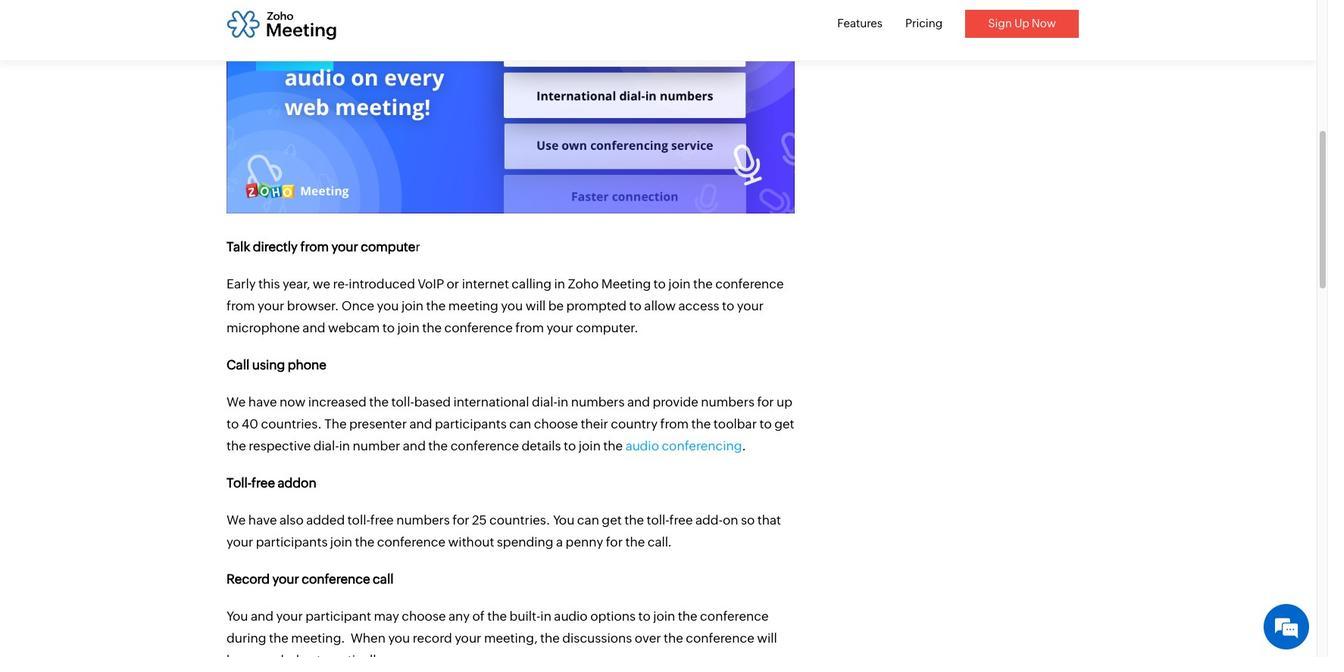 Task type: vqa. For each thing, say whether or not it's contained in the screenshot.
Forms at the bottom of the page
no



Task type: locate. For each thing, give the bounding box(es) containing it.
1 vertical spatial participants
[[256, 535, 328, 550]]

dial- down 'the'
[[314, 439, 339, 454]]

we for we have also added toll-free numbers for 25 countries. you can get the toll-free add-on so that your participants join the conference without spending a penny for the call.
[[227, 513, 246, 528]]

over
[[635, 631, 661, 647]]

1 horizontal spatial for
[[606, 535, 623, 550]]

1 horizontal spatial countries.
[[490, 513, 551, 528]]

1 vertical spatial countries.
[[490, 513, 551, 528]]

and up during
[[251, 609, 274, 625]]

based
[[414, 395, 451, 410]]

2 horizontal spatial free
[[670, 513, 693, 528]]

participants inside we have now increased the toll-based international dial-in numbers and provide numbers for up to 40 countries. the presenter and participants can choose their country from the toolbar to get the respective dial-in number and the conference details to join the
[[435, 417, 507, 432]]

options
[[591, 609, 636, 625]]

your up record
[[227, 535, 253, 550]]

1 horizontal spatial will
[[757, 631, 777, 647]]

0 vertical spatial get
[[775, 417, 795, 432]]

to up over on the left bottom
[[639, 609, 651, 625]]

.
[[742, 439, 746, 454]]

will inside early this year, we re-introduced voip or internet calling in zoho meeting to join the conference from your browser. once you join the meeting you will be prompted to allow access to your microphone and webcam to join the conference from your computer.
[[526, 299, 546, 314]]

audio inside the you and your participant may choose any of the built-in audio options to join the conference during the meeting.  when you record your meeting, the discussions over the conference will be recorded automatically.
[[554, 609, 588, 625]]

have inside we have now increased the toll-based international dial-in numbers and provide numbers for up to 40 countries. the presenter and participants can choose their country from the toolbar to get the respective dial-in number and the conference details to join the
[[248, 395, 277, 410]]

get down up
[[775, 417, 795, 432]]

get inside we have now increased the toll-based international dial-in numbers and provide numbers for up to 40 countries. the presenter and participants can choose their country from the toolbar to get the respective dial-in number and the conference details to join the
[[775, 417, 795, 432]]

1 horizontal spatial choose
[[534, 417, 578, 432]]

0 vertical spatial for
[[757, 395, 774, 410]]

0 vertical spatial be
[[549, 299, 564, 314]]

we
[[227, 395, 246, 410], [227, 513, 246, 528]]

1 vertical spatial be
[[227, 653, 242, 658]]

for left up
[[757, 395, 774, 410]]

2 horizontal spatial toll-
[[647, 513, 670, 528]]

0 horizontal spatial will
[[526, 299, 546, 314]]

1 horizontal spatial toll-
[[392, 395, 414, 410]]

you up during
[[227, 609, 248, 625]]

have
[[248, 395, 277, 410], [248, 513, 277, 528]]

0 vertical spatial participants
[[435, 417, 507, 432]]

1 horizontal spatial dial-
[[532, 395, 558, 410]]

respective
[[249, 439, 311, 454]]

get inside we have also added toll-free numbers for 25 countries. you can get the toll-free add-on so that your participants join the conference without spending a penny for the call.
[[602, 513, 622, 528]]

0 horizontal spatial numbers
[[396, 513, 450, 528]]

0 horizontal spatial participants
[[256, 535, 328, 550]]

1 horizontal spatial participants
[[435, 417, 507, 432]]

free
[[252, 476, 275, 491], [370, 513, 394, 528], [670, 513, 693, 528]]

0 vertical spatial will
[[526, 299, 546, 314]]

participants down also
[[256, 535, 328, 550]]

and
[[303, 321, 326, 336], [627, 395, 650, 410], [410, 417, 432, 432], [403, 439, 426, 454], [251, 609, 274, 625]]

in left zoho
[[554, 277, 565, 292]]

2 we from the top
[[227, 513, 246, 528]]

2 horizontal spatial for
[[757, 395, 774, 410]]

numbers up toolbar
[[701, 395, 755, 410]]

toll- right added
[[348, 513, 370, 528]]

1 vertical spatial will
[[757, 631, 777, 647]]

2 horizontal spatial numbers
[[701, 395, 755, 410]]

up
[[1015, 17, 1030, 30]]

countries. inside we have now increased the toll-based international dial-in numbers and provide numbers for up to 40 countries. the presenter and participants can choose their country from the toolbar to get the respective dial-in number and the conference details to join the
[[261, 417, 322, 432]]

0 horizontal spatial for
[[453, 513, 470, 528]]

from down early
[[227, 299, 255, 314]]

numbers up their
[[571, 395, 625, 410]]

in
[[554, 277, 565, 292], [558, 395, 569, 410], [339, 439, 350, 454], [541, 609, 552, 625]]

1 horizontal spatial get
[[775, 417, 795, 432]]

international
[[454, 395, 529, 410]]

in down 'the'
[[339, 439, 350, 454]]

you
[[377, 299, 399, 314], [501, 299, 523, 314], [388, 631, 410, 647]]

you up a
[[553, 513, 575, 528]]

to
[[654, 277, 666, 292], [629, 299, 642, 314], [722, 299, 735, 314], [383, 321, 395, 336], [227, 417, 239, 432], [760, 417, 772, 432], [564, 439, 576, 454], [639, 609, 651, 625]]

record
[[227, 572, 270, 587]]

talk
[[227, 240, 250, 255]]

1 vertical spatial we
[[227, 513, 246, 528]]

choose
[[534, 417, 578, 432], [402, 609, 446, 625]]

we inside we have now increased the toll-based international dial-in numbers and provide numbers for up to 40 countries. the presenter and participants can choose their country from the toolbar to get the respective dial-in number and the conference details to join the
[[227, 395, 246, 410]]

1 vertical spatial you
[[227, 609, 248, 625]]

join
[[669, 277, 691, 292], [402, 299, 424, 314], [398, 321, 420, 336], [579, 439, 601, 454], [330, 535, 352, 550], [654, 609, 676, 625]]

1 vertical spatial choose
[[402, 609, 446, 625]]

in up details
[[558, 395, 569, 410]]

toll-
[[392, 395, 414, 410], [348, 513, 370, 528], [647, 513, 670, 528]]

you down calling
[[501, 299, 523, 314]]

dial- up details
[[532, 395, 558, 410]]

we inside we have also added toll-free numbers for 25 countries. you can get the toll-free add-on so that your participants join the conference without spending a penny for the call.
[[227, 513, 246, 528]]

audio up discussions
[[554, 609, 588, 625]]

0 vertical spatial audio
[[626, 439, 659, 454]]

from inside we have now increased the toll-based international dial-in numbers and provide numbers for up to 40 countries. the presenter and participants can choose their country from the toolbar to get the respective dial-in number and the conference details to join the
[[660, 417, 689, 432]]

1 have from the top
[[248, 395, 277, 410]]

countries. down now
[[261, 417, 322, 432]]

for left the 25 in the bottom of the page
[[453, 513, 470, 528]]

section
[[806, 0, 1102, 16]]

record
[[413, 631, 452, 647]]

in left options at the bottom of page
[[541, 609, 552, 625]]

can
[[509, 417, 532, 432], [577, 513, 599, 528]]

toll- up 'call.'
[[647, 513, 670, 528]]

be
[[549, 299, 564, 314], [227, 653, 242, 658]]

1 horizontal spatial you
[[553, 513, 575, 528]]

1 horizontal spatial can
[[577, 513, 599, 528]]

r
[[416, 240, 420, 255]]

0 horizontal spatial get
[[602, 513, 622, 528]]

numbers
[[571, 395, 625, 410], [701, 395, 755, 410], [396, 513, 450, 528]]

countries. up spending
[[490, 513, 551, 528]]

your inside we have also added toll-free numbers for 25 countries. you can get the toll-free add-on so that your participants join the conference without spending a penny for the call.
[[227, 535, 253, 550]]

and down browser.
[[303, 321, 326, 336]]

0 vertical spatial you
[[553, 513, 575, 528]]

directly
[[253, 240, 298, 255]]

choose up record
[[402, 609, 446, 625]]

allow
[[644, 299, 676, 314]]

choose up details
[[534, 417, 578, 432]]

and inside early this year, we re-introduced voip or internet calling in zoho meeting to join the conference from your browser. once you join the meeting you will be prompted to allow access to your microphone and webcam to join the conference from your computer.
[[303, 321, 326, 336]]

conference
[[716, 277, 784, 292], [444, 321, 513, 336], [451, 439, 519, 454], [377, 535, 446, 550], [302, 572, 370, 587], [700, 609, 769, 625], [686, 631, 755, 647]]

1 horizontal spatial audio
[[626, 439, 659, 454]]

0 horizontal spatial dial-
[[314, 439, 339, 454]]

your
[[332, 240, 358, 255], [258, 299, 285, 314], [737, 299, 764, 314], [547, 321, 574, 336], [227, 535, 253, 550], [272, 572, 299, 587], [276, 609, 303, 625], [455, 631, 482, 647]]

you inside the you and your participant may choose any of the built-in audio options to join the conference during the meeting.  when you record your meeting, the discussions over the conference will be recorded automatically.
[[388, 631, 410, 647]]

you inside the you and your participant may choose any of the built-in audio options to join the conference during the meeting.  when you record your meeting, the discussions over the conference will be recorded automatically.
[[227, 609, 248, 625]]

0 vertical spatial have
[[248, 395, 277, 410]]

you and your participant may choose any of the built-in audio options to join the conference during the meeting.  when you record your meeting, the discussions over the conference will be recorded automatically.
[[227, 609, 777, 658]]

can up penny
[[577, 513, 599, 528]]

any
[[449, 609, 470, 625]]

sign up now
[[988, 17, 1057, 30]]

have up 40
[[248, 395, 277, 410]]

phone
[[288, 358, 327, 373]]

be down calling
[[549, 299, 564, 314]]

presenter
[[349, 417, 407, 432]]

you down may
[[388, 631, 410, 647]]

1 horizontal spatial numbers
[[571, 395, 625, 410]]

we have also added toll-free numbers for 25 countries. you can get the toll-free add-on so that your participants join the conference without spending a penny for the call.
[[227, 513, 781, 550]]

1 vertical spatial for
[[453, 513, 470, 528]]

meeting,
[[484, 631, 538, 647]]

1 vertical spatial can
[[577, 513, 599, 528]]

0 horizontal spatial you
[[227, 609, 248, 625]]

0 vertical spatial countries.
[[261, 417, 322, 432]]

numbers up without
[[396, 513, 450, 528]]

this
[[258, 277, 280, 292]]

toll- up presenter
[[392, 395, 414, 410]]

the
[[693, 277, 713, 292], [426, 299, 446, 314], [422, 321, 442, 336], [369, 395, 389, 410], [692, 417, 711, 432], [227, 439, 246, 454], [428, 439, 448, 454], [604, 439, 623, 454], [625, 513, 644, 528], [355, 535, 375, 550], [626, 535, 645, 550], [488, 609, 507, 625], [678, 609, 698, 625], [269, 631, 289, 647], [540, 631, 560, 647], [664, 631, 684, 647]]

toll- inside we have now increased the toll-based international dial-in numbers and provide numbers for up to 40 countries. the presenter and participants can choose their country from the toolbar to get the respective dial-in number and the conference details to join the
[[392, 395, 414, 410]]

audio conferencing .
[[626, 439, 746, 454]]

you inside we have also added toll-free numbers for 25 countries. you can get the toll-free add-on so that your participants join the conference without spending a penny for the call.
[[553, 513, 575, 528]]

0 horizontal spatial choose
[[402, 609, 446, 625]]

can inside we have also added toll-free numbers for 25 countries. you can get the toll-free add-on so that your participants join the conference without spending a penny for the call.
[[577, 513, 599, 528]]

audio down country
[[626, 439, 659, 454]]

0 horizontal spatial can
[[509, 417, 532, 432]]

have for now
[[248, 395, 277, 410]]

you down introduced
[[377, 299, 399, 314]]

computer.
[[576, 321, 639, 336]]

to right access
[[722, 299, 735, 314]]

join inside we have now increased the toll-based international dial-in numbers and provide numbers for up to 40 countries. the presenter and participants can choose their country from the toolbar to get the respective dial-in number and the conference details to join the
[[579, 439, 601, 454]]

we for we have now increased the toll-based international dial-in numbers and provide numbers for up to 40 countries. the presenter and participants can choose their country from the toolbar to get the respective dial-in number and the conference details to join the
[[227, 395, 246, 410]]

free left add-
[[670, 513, 693, 528]]

0 horizontal spatial countries.
[[261, 417, 322, 432]]

countries.
[[261, 417, 322, 432], [490, 513, 551, 528]]

countries. inside we have also added toll-free numbers for 25 countries. you can get the toll-free add-on so that your participants join the conference without spending a penny for the call.
[[490, 513, 551, 528]]

0 vertical spatial we
[[227, 395, 246, 410]]

will
[[526, 299, 546, 314], [757, 631, 777, 647]]

1 horizontal spatial be
[[549, 299, 564, 314]]

be down during
[[227, 653, 242, 658]]

40
[[242, 417, 258, 432]]

can inside we have now increased the toll-based international dial-in numbers and provide numbers for up to 40 countries. the presenter and participants can choose their country from the toolbar to get the respective dial-in number and the conference details to join the
[[509, 417, 532, 432]]

get up penny
[[602, 513, 622, 528]]

0 vertical spatial choose
[[534, 417, 578, 432]]

2 have from the top
[[248, 513, 277, 528]]

once
[[342, 299, 374, 314]]

can up details
[[509, 417, 532, 432]]

1 vertical spatial get
[[602, 513, 622, 528]]

your right record
[[272, 572, 299, 587]]

using
[[252, 358, 285, 373]]

free left addon
[[252, 476, 275, 491]]

you for or
[[377, 299, 399, 314]]

participants
[[435, 417, 507, 432], [256, 535, 328, 550]]

1 vertical spatial have
[[248, 513, 277, 528]]

audio conferencing link
[[626, 439, 742, 454]]

discussions
[[563, 631, 632, 647]]

we down toll-
[[227, 513, 246, 528]]

in inside the you and your participant may choose any of the built-in audio options to join the conference during the meeting.  when you record your meeting, the discussions over the conference will be recorded automatically.
[[541, 609, 552, 625]]

record your conference call
[[227, 572, 394, 587]]

1 vertical spatial audio
[[554, 609, 588, 625]]

numbers inside we have also added toll-free numbers for 25 countries. you can get the toll-free add-on so that your participants join the conference without spending a penny for the call.
[[396, 513, 450, 528]]

1 horizontal spatial free
[[370, 513, 394, 528]]

you
[[553, 513, 575, 528], [227, 609, 248, 625]]

0 vertical spatial can
[[509, 417, 532, 432]]

dial-
[[532, 395, 558, 410], [314, 439, 339, 454]]

you for any
[[388, 631, 410, 647]]

we up 40
[[227, 395, 246, 410]]

free right added
[[370, 513, 394, 528]]

your down prompted in the top of the page
[[547, 321, 574, 336]]

0 horizontal spatial toll-
[[348, 513, 370, 528]]

browser.
[[287, 299, 339, 314]]

built-
[[510, 609, 541, 625]]

for right penny
[[606, 535, 623, 550]]

from down "provide"
[[660, 417, 689, 432]]

will inside the you and your participant may choose any of the built-in audio options to join the conference during the meeting.  when you record your meeting, the discussions over the conference will be recorded automatically.
[[757, 631, 777, 647]]

your down any
[[455, 631, 482, 647]]

meeting.  when
[[291, 631, 386, 647]]

talk directly from your compute r
[[227, 240, 420, 255]]

pricing link
[[906, 17, 943, 30]]

join inside the you and your participant may choose any of the built-in audio options to join the conference during the meeting.  when you record your meeting, the discussions over the conference will be recorded automatically.
[[654, 609, 676, 625]]

1 we from the top
[[227, 395, 246, 410]]

0 horizontal spatial be
[[227, 653, 242, 658]]

2 vertical spatial for
[[606, 535, 623, 550]]

be inside the you and your participant may choose any of the built-in audio options to join the conference during the meeting.  when you record your meeting, the discussions over the conference will be recorded automatically.
[[227, 653, 242, 658]]

to right toolbar
[[760, 417, 772, 432]]

have inside we have also added toll-free numbers for 25 countries. you can get the toll-free add-on so that your participants join the conference without spending a penny for the call.
[[248, 513, 277, 528]]

participants down international
[[435, 417, 507, 432]]

0 horizontal spatial audio
[[554, 609, 588, 625]]

audio
[[626, 439, 659, 454], [554, 609, 588, 625]]

have left also
[[248, 513, 277, 528]]



Task type: describe. For each thing, give the bounding box(es) containing it.
calling
[[512, 277, 552, 292]]

may
[[374, 609, 399, 625]]

internet
[[462, 277, 509, 292]]

and right "number" at the bottom of the page
[[403, 439, 426, 454]]

microphone
[[227, 321, 300, 336]]

add-
[[696, 513, 723, 528]]

and up country
[[627, 395, 650, 410]]

features
[[838, 17, 883, 30]]

without
[[448, 535, 494, 550]]

we have now increased the toll-based international dial-in numbers and provide numbers for up to 40 countries. the presenter and participants can choose their country from the toolbar to get the respective dial-in number and the conference details to join the
[[227, 395, 795, 454]]

participants inside we have also added toll-free numbers for 25 countries. you can get the toll-free add-on so that your participants join the conference without spending a penny for the call.
[[256, 535, 328, 550]]

conference inside we have now increased the toll-based international dial-in numbers and provide numbers for up to 40 countries. the presenter and participants can choose their country from the toolbar to get the respective dial-in number and the conference details to join the
[[451, 439, 519, 454]]

have for also
[[248, 513, 277, 528]]

year,
[[283, 277, 310, 292]]

meeting
[[602, 277, 651, 292]]

provide
[[653, 395, 699, 410]]

to inside the you and your participant may choose any of the built-in audio options to join the conference during the meeting.  when you record your meeting, the discussions over the conference will be recorded automatically.
[[639, 609, 651, 625]]

join inside we have also added toll-free numbers for 25 countries. you can get the toll-free add-on so that your participants join the conference without spending a penny for the call.
[[330, 535, 352, 550]]

toll-free addon
[[227, 476, 317, 491]]

voip
[[418, 277, 444, 292]]

and inside the you and your participant may choose any of the built-in audio options to join the conference during the meeting.  when you record your meeting, the discussions over the conference will be recorded automatically.
[[251, 609, 274, 625]]

compute
[[361, 240, 416, 255]]

to left 40
[[227, 417, 239, 432]]

meeting
[[449, 299, 499, 314]]

early this year, we re-introduced voip or internet calling in zoho meeting to join the conference from your browser. once you join the meeting you will be prompted to allow access to your microphone and webcam to join the conference from your computer.
[[227, 277, 784, 336]]

on
[[723, 513, 739, 528]]

your down this
[[258, 299, 285, 314]]

or
[[447, 277, 459, 292]]

to right webcam
[[383, 321, 395, 336]]

choose inside we have now increased the toll-based international dial-in numbers and provide numbers for up to 40 countries. the presenter and participants can choose their country from the toolbar to get the respective dial-in number and the conference details to join the
[[534, 417, 578, 432]]

your right access
[[737, 299, 764, 314]]

so
[[741, 513, 755, 528]]

your down record your conference call
[[276, 609, 303, 625]]

recorded
[[245, 653, 299, 658]]

country
[[611, 417, 658, 432]]

conferencing
[[662, 439, 742, 454]]

sign
[[988, 17, 1012, 30]]

from down calling
[[516, 321, 544, 336]]

be inside early this year, we re-introduced voip or internet calling in zoho meeting to join the conference from your browser. once you join the meeting you will be prompted to allow access to your microphone and webcam to join the conference from your computer.
[[549, 299, 564, 314]]

increased
[[308, 395, 367, 410]]

up
[[777, 395, 793, 410]]

automatically.
[[302, 653, 386, 658]]

of
[[473, 609, 485, 625]]

your up we re-
[[332, 240, 358, 255]]

in inside early this year, we re-introduced voip or internet calling in zoho meeting to join the conference from your browser. once you join the meeting you will be prompted to allow access to your microphone and webcam to join the conference from your computer.
[[554, 277, 565, 292]]

details
[[522, 439, 561, 454]]

that
[[758, 513, 781, 528]]

call
[[227, 358, 250, 373]]

zoho
[[568, 277, 599, 292]]

pricing
[[906, 17, 943, 30]]

prompted
[[567, 299, 627, 314]]

0 vertical spatial dial-
[[532, 395, 558, 410]]

now
[[280, 395, 306, 410]]

spending
[[497, 535, 554, 550]]

now
[[1032, 17, 1057, 30]]

toolbar
[[714, 417, 757, 432]]

call.
[[648, 535, 672, 550]]

during
[[227, 631, 267, 647]]

introduced
[[349, 277, 415, 292]]

1 vertical spatial dial-
[[314, 439, 339, 454]]

access
[[679, 299, 720, 314]]

the
[[325, 417, 347, 432]]

to down the meeting
[[629, 299, 642, 314]]

participant
[[306, 609, 371, 625]]

also
[[280, 513, 304, 528]]

choose inside the you and your participant may choose any of the built-in audio options to join the conference during the meeting.  when you record your meeting, the discussions over the conference will be recorded automatically.
[[402, 609, 446, 625]]

penny
[[566, 535, 604, 550]]

toll-
[[227, 476, 252, 491]]

added
[[306, 513, 345, 528]]

we re-
[[313, 277, 349, 292]]

call
[[373, 572, 394, 587]]

webcam
[[328, 321, 380, 336]]

25
[[472, 513, 487, 528]]

for inside we have now increased the toll-based international dial-in numbers and provide numbers for up to 40 countries. the presenter and participants can choose their country from the toolbar to get the respective dial-in number and the conference details to join the
[[757, 395, 774, 410]]

to right details
[[564, 439, 576, 454]]

to up allow
[[654, 277, 666, 292]]

early
[[227, 277, 256, 292]]

conference inside we have also added toll-free numbers for 25 countries. you can get the toll-free add-on so that your participants join the conference without spending a penny for the call.
[[377, 535, 446, 550]]

their
[[581, 417, 608, 432]]

number
[[353, 439, 400, 454]]

from right directly
[[300, 240, 329, 255]]

addon
[[278, 476, 317, 491]]

a
[[556, 535, 563, 550]]

sign up now link
[[966, 10, 1079, 38]]

and down based
[[410, 417, 432, 432]]

features link
[[838, 17, 883, 30]]

0 horizontal spatial free
[[252, 476, 275, 491]]

call using phone
[[227, 358, 327, 373]]



